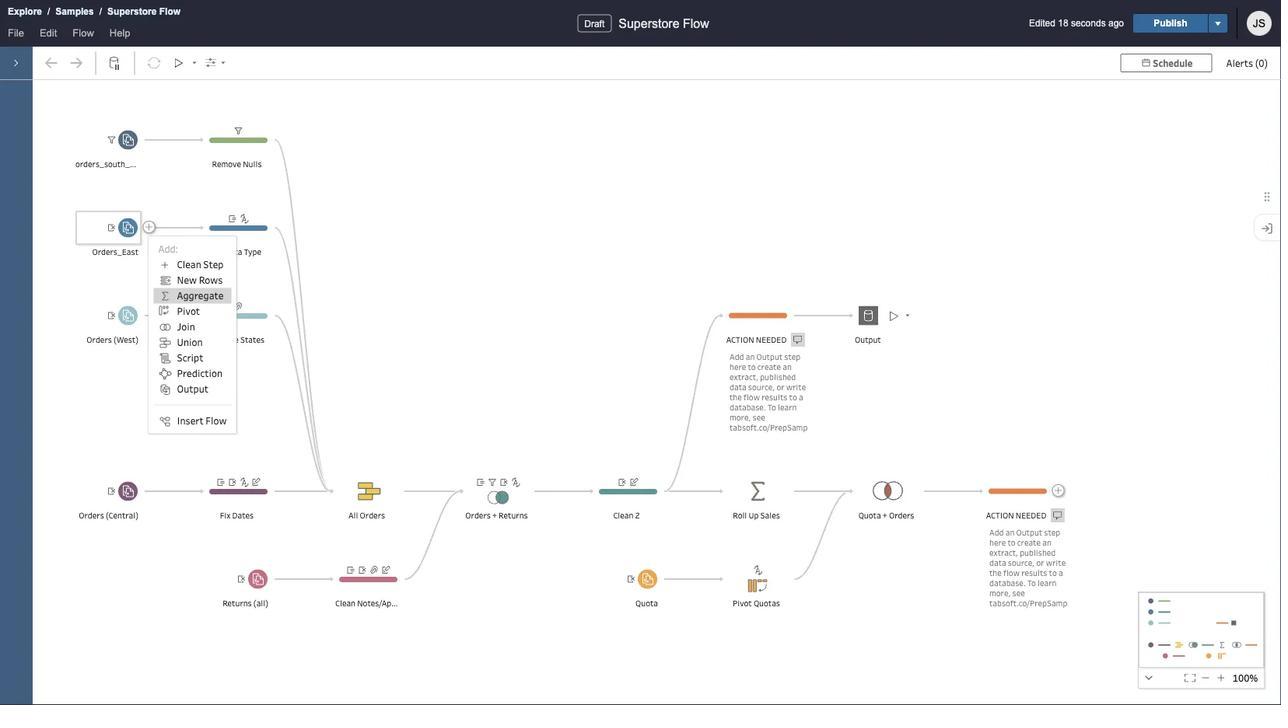 Task type: describe. For each thing, give the bounding box(es) containing it.
draft
[[585, 18, 605, 29]]

0 horizontal spatial returns
[[223, 598, 252, 609]]

0 vertical spatial returns
[[499, 511, 528, 521]]

undo image
[[40, 51, 63, 75]]

type
[[244, 247, 261, 258]]

1 vertical spatial action needed
[[987, 511, 1047, 521]]

0 horizontal spatial create
[[758, 361, 781, 372]]

1 horizontal spatial needed
[[1016, 511, 1047, 521]]

+ for quota
[[883, 511, 888, 521]]

roll
[[733, 511, 747, 521]]

all
[[349, 511, 358, 521]]

clean for clean 2
[[614, 511, 634, 521]]

1 vertical spatial results
[[1022, 568, 1048, 579]]

+ for orders
[[493, 511, 497, 521]]

1 horizontal spatial action
[[987, 511, 1015, 521]]

clean for clean step
[[177, 258, 201, 271]]

quota for quota
[[636, 598, 658, 609]]

rename
[[209, 335, 239, 346]]

explore link
[[7, 4, 43, 19]]

1 vertical spatial write
[[1046, 558, 1066, 569]]

0 vertical spatial more,
[[730, 412, 751, 423]]

quotas
[[754, 598, 781, 609]]

1 vertical spatial learn
[[1038, 578, 1057, 589]]

help button
[[102, 24, 138, 47]]

pivot quotas
[[733, 598, 781, 609]]

js button
[[1248, 11, 1272, 36]]

menu containing add:
[[149, 237, 236, 434]]

2 / from the left
[[99, 6, 102, 17]]

0 horizontal spatial add
[[730, 351, 744, 362]]

redo image
[[65, 51, 88, 75]]

1 horizontal spatial to
[[1028, 578, 1037, 589]]

notes/approver
[[357, 598, 416, 609]]

18
[[1059, 18, 1069, 28]]

samples
[[56, 6, 94, 17]]

schedule button
[[1121, 54, 1213, 72]]

aggregate menu item
[[154, 288, 231, 304]]

1 horizontal spatial add
[[990, 527, 1004, 538]]

0 horizontal spatial results
[[762, 392, 788, 403]]

fix dates
[[220, 511, 254, 521]]

flow button
[[65, 24, 102, 47]]

1 / from the left
[[47, 6, 50, 17]]

0 horizontal spatial superstore
[[107, 6, 157, 17]]

superstore flow
[[619, 16, 710, 30]]

prediction
[[177, 367, 223, 380]]

help
[[110, 27, 130, 39]]

fix data type
[[212, 247, 261, 258]]

0 horizontal spatial here
[[730, 361, 747, 372]]

nulls
[[243, 159, 262, 170]]

ago
[[1109, 18, 1125, 28]]

orders (central)
[[79, 511, 139, 521]]

clean 2
[[614, 511, 640, 521]]

aggregate
[[177, 290, 224, 302]]

schedule
[[1154, 57, 1193, 69]]

rows
[[199, 274, 223, 287]]

clean notes/approver
[[335, 598, 416, 609]]

flow inside menu
[[206, 415, 227, 428]]

(all)
[[254, 598, 268, 609]]

(west)
[[114, 335, 139, 346]]

0 horizontal spatial flow
[[744, 392, 760, 403]]

1 vertical spatial the
[[990, 568, 1002, 579]]

0 vertical spatial published
[[760, 372, 796, 383]]

fix for fix dates
[[220, 511, 231, 521]]

up
[[749, 511, 759, 521]]

rename states
[[209, 335, 265, 346]]

0 horizontal spatial the
[[730, 392, 742, 403]]

new rows
[[177, 274, 223, 287]]

orders_east
[[92, 247, 139, 258]]

edited
[[1030, 18, 1056, 28]]

publish button
[[1134, 14, 1209, 33]]

flow inside popup button
[[73, 27, 94, 39]]

quota + orders
[[859, 511, 915, 521]]

1 vertical spatial data
[[990, 558, 1007, 569]]

remove
[[212, 159, 241, 170]]

(central)
[[106, 511, 139, 521]]

1 horizontal spatial database.
[[990, 578, 1026, 589]]

0 horizontal spatial step
[[785, 351, 801, 362]]

js
[[1254, 17, 1266, 29]]

step
[[203, 258, 224, 271]]

1 horizontal spatial superstore
[[619, 16, 680, 30]]

0 vertical spatial database.
[[730, 402, 767, 413]]

1 horizontal spatial flow
[[1004, 568, 1020, 579]]

pivot for pivot
[[177, 305, 200, 318]]

file
[[8, 27, 24, 39]]

0 vertical spatial extract,
[[730, 372, 759, 383]]

0 horizontal spatial action
[[727, 335, 755, 346]]

1 vertical spatial tabsoft.co/prepsamp
[[990, 598, 1068, 609]]

(0)
[[1256, 56, 1269, 69]]

0 vertical spatial needed
[[756, 335, 787, 346]]

0 vertical spatial add an output step here to create an extract, published data source, or write the flow results to a database. to learn more, see tabsoft.co/prepsamp
[[730, 351, 808, 433]]

run flow image
[[883, 305, 904, 326]]

0 horizontal spatial see
[[753, 412, 766, 423]]

0 vertical spatial source,
[[749, 382, 775, 393]]



Task type: vqa. For each thing, say whether or not it's contained in the screenshot.
Add Users Users
no



Task type: locate. For each thing, give the bounding box(es) containing it.
superstore flow link
[[107, 4, 181, 19]]

1 horizontal spatial +
[[883, 511, 888, 521]]

1 vertical spatial published
[[1020, 547, 1056, 558]]

1 vertical spatial add an output step here to create an extract, published data source, or write the flow results to a database. to learn more, see tabsoft.co/prepsamp
[[990, 527, 1068, 609]]

1 vertical spatial step
[[1045, 527, 1061, 538]]

fix
[[212, 247, 223, 258], [220, 511, 231, 521]]

source,
[[749, 382, 775, 393], [1008, 558, 1035, 569]]

0 horizontal spatial to
[[768, 402, 777, 413]]

1 vertical spatial extract,
[[990, 547, 1019, 558]]

flow
[[744, 392, 760, 403], [1004, 568, 1020, 579]]

more,
[[730, 412, 751, 423], [990, 588, 1011, 599]]

clean left the 2
[[614, 511, 634, 521]]

a
[[799, 392, 804, 403], [1059, 568, 1064, 579]]

join
[[177, 321, 195, 333]]

1 vertical spatial database.
[[990, 578, 1026, 589]]

returns (all)
[[223, 598, 268, 609]]

1 horizontal spatial action needed
[[987, 511, 1047, 521]]

1 horizontal spatial step
[[1045, 527, 1061, 538]]

0 horizontal spatial database.
[[730, 402, 767, 413]]

samples link
[[55, 4, 95, 19]]

orders (west)
[[87, 335, 139, 346]]

2 vertical spatial clean
[[335, 598, 356, 609]]

quota for quota + orders
[[859, 511, 881, 521]]

sales
[[761, 511, 780, 521]]

insert
[[177, 415, 204, 428]]

1 vertical spatial quota
[[636, 598, 658, 609]]

1 horizontal spatial clean
[[335, 598, 356, 609]]

data
[[730, 382, 747, 393], [990, 558, 1007, 569]]

1 horizontal spatial pivot
[[733, 598, 752, 609]]

see
[[753, 412, 766, 423], [1013, 588, 1026, 599]]

1 vertical spatial flow
[[1004, 568, 1020, 579]]

1 horizontal spatial a
[[1059, 568, 1064, 579]]

1 vertical spatial create
[[1018, 537, 1041, 548]]

alerts
[[1227, 56, 1254, 69]]

0 vertical spatial see
[[753, 412, 766, 423]]

action
[[727, 335, 755, 346], [987, 511, 1015, 521]]

create
[[758, 361, 781, 372], [1018, 537, 1041, 548]]

/ right 'samples'
[[99, 6, 102, 17]]

0 horizontal spatial data
[[730, 382, 747, 393]]

menu item
[[154, 405, 231, 406]]

pivot up join
[[177, 305, 200, 318]]

quota
[[859, 511, 881, 521], [636, 598, 658, 609]]

0 horizontal spatial action needed
[[727, 335, 787, 346]]

clean
[[177, 258, 201, 271], [614, 511, 634, 521], [335, 598, 356, 609]]

orders
[[87, 335, 112, 346], [79, 511, 104, 521], [360, 511, 385, 521], [466, 511, 491, 521], [889, 511, 915, 521]]

fix up step
[[212, 247, 223, 258]]

script
[[177, 352, 203, 365]]

1 horizontal spatial published
[[1020, 547, 1056, 558]]

pivot for pivot quotas
[[733, 598, 752, 609]]

0 horizontal spatial add an output step here to create an extract, published data source, or write the flow results to a database. to learn more, see tabsoft.co/prepsamp
[[730, 351, 808, 433]]

0 vertical spatial fix
[[212, 247, 223, 258]]

0 horizontal spatial tabsoft.co/prepsamp
[[730, 422, 808, 433]]

edit
[[40, 27, 57, 39]]

1 horizontal spatial data
[[990, 558, 1007, 569]]

0 horizontal spatial learn
[[778, 402, 797, 413]]

0 horizontal spatial published
[[760, 372, 796, 383]]

0 vertical spatial data
[[730, 382, 747, 393]]

explore
[[8, 6, 42, 17]]

0 vertical spatial action
[[727, 335, 755, 346]]

add: menu item
[[154, 242, 231, 257]]

data
[[225, 247, 242, 258]]

edited 18 seconds ago
[[1030, 18, 1125, 28]]

0 vertical spatial action needed
[[727, 335, 787, 346]]

the
[[730, 392, 742, 403], [990, 568, 1002, 579]]

0 vertical spatial results
[[762, 392, 788, 403]]

edit button
[[32, 24, 65, 47]]

2
[[635, 511, 640, 521]]

write
[[787, 382, 806, 393], [1046, 558, 1066, 569]]

1 horizontal spatial here
[[990, 537, 1006, 548]]

0 horizontal spatial +
[[493, 511, 497, 521]]

1 horizontal spatial see
[[1013, 588, 1026, 599]]

extract,
[[730, 372, 759, 383], [990, 547, 1019, 558]]

1 horizontal spatial learn
[[1038, 578, 1057, 589]]

1 horizontal spatial more,
[[990, 588, 1011, 599]]

pivot
[[177, 305, 200, 318], [733, 598, 752, 609]]

clean for clean notes/approver
[[335, 598, 356, 609]]

1 horizontal spatial quota
[[859, 511, 881, 521]]

superstore right draft
[[619, 16, 680, 30]]

0 horizontal spatial quota
[[636, 598, 658, 609]]

1 vertical spatial action
[[987, 511, 1015, 521]]

flow
[[159, 6, 181, 17], [683, 16, 710, 30], [73, 27, 94, 39], [206, 415, 227, 428]]

fix for fix data type
[[212, 247, 223, 258]]

remove nulls
[[212, 159, 262, 170]]

0 vertical spatial quota
[[859, 511, 881, 521]]

1 horizontal spatial write
[[1046, 558, 1066, 569]]

1 vertical spatial see
[[1013, 588, 1026, 599]]

an
[[746, 351, 755, 362], [783, 361, 792, 372], [1006, 527, 1015, 538], [1043, 537, 1052, 548]]

1 vertical spatial source,
[[1008, 558, 1035, 569]]

0 horizontal spatial clean
[[177, 258, 201, 271]]

1 horizontal spatial tabsoft.co/prepsamp
[[990, 598, 1068, 609]]

1 vertical spatial a
[[1059, 568, 1064, 579]]

new
[[177, 274, 197, 287]]

add:
[[158, 243, 178, 256]]

alerts (0)
[[1227, 56, 1269, 69]]

clean left notes/approver on the bottom left
[[335, 598, 356, 609]]

1 horizontal spatial or
[[1037, 558, 1045, 569]]

0 vertical spatial or
[[777, 382, 785, 393]]

0 vertical spatial a
[[799, 392, 804, 403]]

orders for orders (central)
[[79, 511, 104, 521]]

0 horizontal spatial more,
[[730, 412, 751, 423]]

0 horizontal spatial source,
[[749, 382, 775, 393]]

0 vertical spatial step
[[785, 351, 801, 362]]

0 horizontal spatial extract,
[[730, 372, 759, 383]]

0 vertical spatial pivot
[[177, 305, 200, 318]]

1 + from the left
[[493, 511, 497, 521]]

clean step
[[177, 258, 224, 271]]

0 horizontal spatial a
[[799, 392, 804, 403]]

seconds
[[1072, 18, 1106, 28]]

all orders
[[349, 511, 385, 521]]

0 vertical spatial flow
[[744, 392, 760, 403]]

1 vertical spatial or
[[1037, 558, 1045, 569]]

0 horizontal spatial write
[[787, 382, 806, 393]]

1 vertical spatial more,
[[990, 588, 1011, 599]]

learn
[[778, 402, 797, 413], [1038, 578, 1057, 589]]

orders for orders + returns
[[466, 511, 491, 521]]

step
[[785, 351, 801, 362], [1045, 527, 1061, 538]]

superstore up help on the left top
[[107, 6, 157, 17]]

0 vertical spatial clean
[[177, 258, 201, 271]]

roll up sales
[[733, 511, 780, 521]]

action needed
[[727, 335, 787, 346], [987, 511, 1047, 521]]

2 + from the left
[[883, 511, 888, 521]]

1 vertical spatial add
[[990, 527, 1004, 538]]

explore / samples / superstore flow
[[8, 6, 181, 17]]

states
[[241, 335, 265, 346]]

0 vertical spatial tabsoft.co/prepsamp
[[730, 422, 808, 433]]

0 vertical spatial create
[[758, 361, 781, 372]]

1 vertical spatial needed
[[1016, 511, 1047, 521]]

database.
[[730, 402, 767, 413], [990, 578, 1026, 589]]

clean up new
[[177, 258, 201, 271]]

file button
[[0, 24, 32, 47]]

pivot left quotas on the bottom of the page
[[733, 598, 752, 609]]

0 vertical spatial here
[[730, 361, 747, 372]]

0 vertical spatial write
[[787, 382, 806, 393]]

1 vertical spatial clean
[[614, 511, 634, 521]]

2 horizontal spatial clean
[[614, 511, 634, 521]]

1 horizontal spatial /
[[99, 6, 102, 17]]

published
[[760, 372, 796, 383], [1020, 547, 1056, 558]]

dates
[[232, 511, 254, 521]]

0 vertical spatial to
[[768, 402, 777, 413]]

to
[[748, 361, 756, 372], [790, 392, 797, 403], [1008, 537, 1016, 548], [1050, 568, 1057, 579]]

1 horizontal spatial create
[[1018, 537, 1041, 548]]

returns
[[499, 511, 528, 521], [223, 598, 252, 609]]

needed
[[756, 335, 787, 346], [1016, 511, 1047, 521]]

0 horizontal spatial or
[[777, 382, 785, 393]]

or
[[777, 382, 785, 393], [1037, 558, 1045, 569]]

add
[[730, 351, 744, 362], [990, 527, 1004, 538]]

union
[[177, 336, 203, 349]]

orders for orders (west)
[[87, 335, 112, 346]]

orders_south_2015
[[75, 159, 149, 170]]

1 horizontal spatial source,
[[1008, 558, 1035, 569]]

fix left dates
[[220, 511, 231, 521]]

pivot inside menu
[[177, 305, 200, 318]]

tabsoft.co/prepsamp
[[730, 422, 808, 433], [990, 598, 1068, 609]]

orders + returns
[[466, 511, 528, 521]]

0 horizontal spatial needed
[[756, 335, 787, 346]]

1 horizontal spatial add an output step here to create an extract, published data source, or write the flow results to a database. to learn more, see tabsoft.co/prepsamp
[[990, 527, 1068, 609]]

1 vertical spatial to
[[1028, 578, 1037, 589]]

/
[[47, 6, 50, 17], [99, 6, 102, 17]]

insert flow
[[177, 415, 227, 428]]

no refreshes available image
[[142, 51, 166, 75]]

menu
[[149, 237, 236, 434]]

superstore
[[107, 6, 157, 17], [619, 16, 680, 30]]

1 vertical spatial here
[[990, 537, 1006, 548]]

/ up edit
[[47, 6, 50, 17]]

menu item inside menu
[[154, 405, 231, 406]]

1 horizontal spatial returns
[[499, 511, 528, 521]]

output
[[855, 335, 882, 346], [757, 351, 783, 362], [177, 383, 209, 396], [1017, 527, 1043, 538]]

results
[[762, 392, 788, 403], [1022, 568, 1048, 579]]

publish
[[1154, 18, 1188, 28]]

0 vertical spatial learn
[[778, 402, 797, 413]]

1 horizontal spatial extract,
[[990, 547, 1019, 558]]



